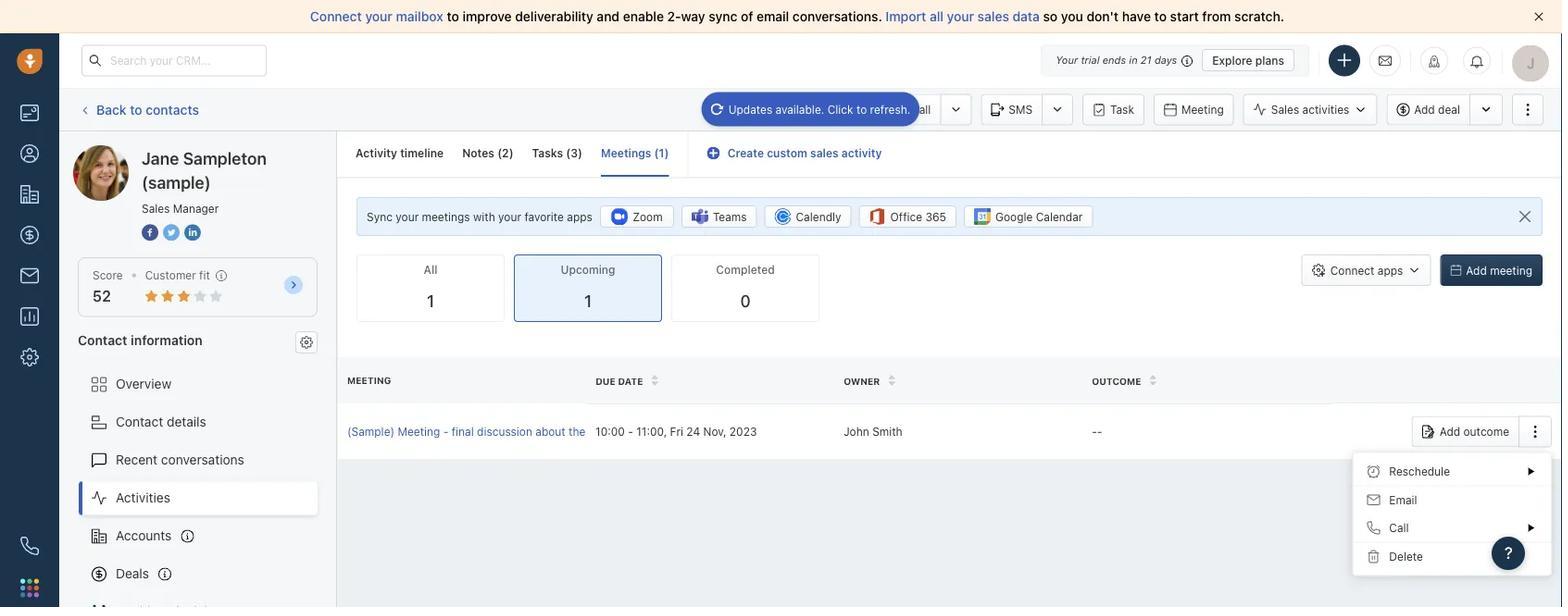 Task type: describe. For each thing, give the bounding box(es) containing it.
mailbox
[[396, 9, 444, 24]]

about
[[536, 425, 566, 438]]

owner
[[844, 376, 880, 387]]

meeting button
[[1154, 94, 1235, 126]]

( for 3
[[566, 147, 571, 160]]

activities
[[116, 491, 170, 506]]

deals
[[116, 567, 149, 582]]

due
[[596, 376, 616, 387]]

available.
[[776, 103, 825, 116]]

your
[[1056, 54, 1078, 66]]

to right mailbox
[[447, 9, 459, 24]]

enable
[[623, 9, 664, 24]]

sales for sales manager
[[142, 202, 170, 215]]

scratch.
[[1235, 9, 1285, 24]]

10:00
[[596, 425, 625, 438]]

( for 2
[[498, 147, 502, 160]]

2-
[[668, 9, 681, 24]]

teams button
[[682, 206, 757, 228]]

tasks ( 3 )
[[532, 147, 583, 160]]

refresh.
[[870, 103, 911, 116]]

connect your mailbox link
[[310, 9, 447, 24]]

start
[[1171, 9, 1199, 24]]

meetings
[[422, 210, 470, 223]]

meeting inside button
[[1182, 103, 1224, 116]]

1 vertical spatial deal
[[589, 425, 611, 438]]

zoom
[[633, 210, 663, 223]]

sales for sales activities
[[1272, 103, 1300, 116]]

details
[[167, 415, 206, 430]]

your left mailbox
[[365, 9, 393, 24]]

sms
[[1009, 103, 1033, 116]]

data
[[1013, 9, 1040, 24]]

10:00 - 11:00, fri 24 nov, 2023
[[596, 425, 757, 438]]

updates
[[729, 103, 773, 116]]

outcome
[[1092, 376, 1142, 387]]

phone image
[[20, 537, 39, 556]]

twitter circled image
[[163, 222, 180, 242]]

john smith
[[844, 425, 903, 438]]

sales manager
[[142, 202, 219, 215]]

delete
[[1390, 550, 1424, 563]]

21
[[1141, 54, 1152, 66]]

1 horizontal spatial jane
[[142, 148, 179, 168]]

click
[[828, 103, 854, 116]]

improve
[[463, 9, 512, 24]]

notes
[[462, 147, 495, 160]]

add deal button
[[1387, 94, 1470, 126]]

email image
[[1379, 53, 1392, 68]]

recent
[[116, 453, 158, 468]]

sync
[[367, 210, 393, 223]]

1 vertical spatial apps
[[1378, 264, 1404, 277]]

score 52
[[93, 269, 123, 305]]

call link
[[884, 94, 941, 126]]

activity
[[356, 147, 397, 160]]

activity
[[842, 147, 882, 160]]

(sample) meeting - final discussion about the deal
[[347, 425, 611, 438]]

11:00,
[[637, 425, 667, 438]]

sync
[[709, 9, 738, 24]]

connect your mailbox to improve deliverability and enable 2-way sync of email conversations. import all your sales data so you don't have to start from scratch.
[[310, 9, 1285, 24]]

customer
[[145, 269, 196, 282]]

0 vertical spatial call
[[912, 103, 931, 116]]

24
[[687, 425, 700, 438]]

import
[[886, 9, 927, 24]]

add for add deal
[[1415, 103, 1436, 116]]

reschedule button
[[1354, 458, 1552, 486]]

calendar
[[1036, 210, 1083, 223]]

way
[[681, 9, 706, 24]]

email
[[757, 9, 790, 24]]

office
[[891, 210, 923, 223]]

0
[[741, 291, 751, 311]]

fri
[[670, 425, 684, 438]]

) for tasks ( 3 )
[[578, 147, 583, 160]]

sync your meetings with your favorite apps
[[367, 210, 593, 223]]

0 vertical spatial (sample)
[[210, 145, 262, 160]]

date
[[618, 376, 643, 387]]

trial
[[1081, 54, 1100, 66]]

contacts
[[146, 102, 199, 117]]

1 horizontal spatial meeting
[[398, 425, 440, 438]]

tasks
[[532, 147, 563, 160]]

add outcome button
[[1412, 416, 1519, 448]]

sampleton up manager
[[183, 148, 267, 168]]

connect for connect apps
[[1331, 264, 1375, 277]]

discussion
[[477, 425, 533, 438]]

to right click
[[857, 103, 867, 116]]

you
[[1061, 9, 1084, 24]]

contact for contact information
[[78, 332, 127, 348]]

(sample)
[[347, 425, 395, 438]]

explore
[[1213, 54, 1253, 67]]

overview
[[116, 377, 172, 392]]

1 for upcoming
[[584, 291, 592, 311]]

( for 1
[[655, 147, 659, 160]]

1 vertical spatial (sample)
[[142, 172, 211, 192]]

deal inside button
[[1439, 103, 1461, 116]]

add meeting
[[1467, 264, 1533, 277]]

with
[[473, 210, 495, 223]]

1 vertical spatial call
[[1390, 522, 1410, 535]]

1 horizontal spatial sales
[[978, 9, 1010, 24]]

1 vertical spatial meeting
[[347, 375, 391, 386]]

contact for contact details
[[116, 415, 163, 430]]

deliverability
[[515, 9, 594, 24]]

add outcome
[[1440, 426, 1510, 439]]

reschedule
[[1390, 465, 1451, 478]]

your right the sync
[[396, 210, 419, 223]]

notes ( 2 )
[[462, 147, 514, 160]]

all
[[424, 264, 438, 277]]

so
[[1044, 9, 1058, 24]]



Task type: locate. For each thing, give the bounding box(es) containing it.
custom
[[767, 147, 808, 160]]

sampleton down contacts
[[142, 145, 206, 160]]

jane
[[110, 145, 139, 160], [142, 148, 179, 168]]

3 ( from the left
[[655, 147, 659, 160]]

2 horizontal spatial )
[[665, 147, 669, 160]]

(sample)
[[210, 145, 262, 160], [142, 172, 211, 192]]

1 horizontal spatial (
[[566, 147, 571, 160]]

office 365 button
[[859, 206, 957, 228]]

0 vertical spatial meeting
[[1182, 103, 1224, 116]]

teams
[[713, 210, 747, 223]]

3 - from the left
[[1092, 425, 1098, 438]]

1 vertical spatial email
[[1390, 494, 1418, 507]]

4 - from the left
[[1098, 425, 1103, 438]]

the
[[569, 425, 586, 438]]

1 horizontal spatial call button
[[1354, 514, 1552, 542]]

1 ) from the left
[[509, 147, 514, 160]]

close image
[[1535, 12, 1544, 21]]

0 horizontal spatial connect
[[310, 9, 362, 24]]

email left refresh. at top
[[836, 103, 864, 116]]

1 horizontal spatial add
[[1440, 426, 1461, 439]]

your trial ends in 21 days
[[1056, 54, 1178, 66]]

0 horizontal spatial add
[[1415, 103, 1436, 116]]

jane sampleton (sample) down contacts
[[110, 145, 262, 160]]

) for notes ( 2 )
[[509, 147, 514, 160]]

fit
[[199, 269, 210, 282]]

0 horizontal spatial (
[[498, 147, 502, 160]]

customer fit
[[145, 269, 210, 282]]

sales up the facebook circled image
[[142, 202, 170, 215]]

final
[[452, 425, 474, 438]]

) right "notes"
[[509, 147, 514, 160]]

sales
[[1272, 103, 1300, 116], [142, 202, 170, 215]]

all
[[930, 9, 944, 24]]

email
[[836, 103, 864, 116], [1390, 494, 1418, 507]]

in
[[1130, 54, 1138, 66]]

0 horizontal spatial call button
[[884, 94, 941, 126]]

( right meetings
[[655, 147, 659, 160]]

facebook circled image
[[142, 222, 158, 242]]

conversations
[[161, 453, 244, 468]]

1 horizontal spatial call
[[1390, 522, 1410, 535]]

0 horizontal spatial sales
[[811, 147, 839, 160]]

2 ( from the left
[[566, 147, 571, 160]]

jane sampleton (sample) up manager
[[142, 148, 267, 192]]

email inside button
[[836, 103, 864, 116]]

0 horizontal spatial call
[[912, 103, 931, 116]]

1 horizontal spatial connect
[[1331, 264, 1375, 277]]

to
[[447, 9, 459, 24], [1155, 9, 1167, 24], [130, 102, 142, 117], [857, 103, 867, 116]]

contact details
[[116, 415, 206, 430]]

0 vertical spatial call button
[[884, 94, 941, 126]]

connect apps
[[1331, 264, 1404, 277]]

52
[[93, 288, 111, 305]]

1 vertical spatial sales
[[142, 202, 170, 215]]

calendly button
[[765, 206, 852, 228]]

meeting left final
[[398, 425, 440, 438]]

1 vertical spatial call button
[[1354, 514, 1552, 542]]

sales left "activity"
[[811, 147, 839, 160]]

add for add outcome
[[1440, 426, 1461, 439]]

0 horizontal spatial deal
[[589, 425, 611, 438]]

jane down contacts
[[142, 148, 179, 168]]

1 vertical spatial sales
[[811, 147, 839, 160]]

of
[[741, 9, 753, 24]]

3
[[571, 147, 578, 160]]

explore plans link
[[1203, 49, 1295, 71]]

0 vertical spatial contact
[[78, 332, 127, 348]]

2 horizontal spatial add
[[1467, 264, 1488, 277]]

3 ) from the left
[[665, 147, 669, 160]]

your right all
[[947, 9, 975, 24]]

1 down all
[[427, 291, 435, 311]]

0 vertical spatial email
[[836, 103, 864, 116]]

sales activities
[[1272, 103, 1350, 116]]

365
[[926, 210, 947, 223]]

0 vertical spatial connect
[[310, 9, 362, 24]]

smith
[[873, 425, 903, 438]]

back
[[96, 102, 127, 117]]

(sample) meeting - final discussion about the deal link
[[347, 424, 611, 440]]

0 horizontal spatial 1
[[427, 291, 435, 311]]

google calendar button
[[964, 206, 1093, 228]]

to left start
[[1155, 9, 1167, 24]]

add meeting button
[[1441, 255, 1543, 286]]

call button up delete
[[1354, 514, 1552, 542]]

call up delete
[[1390, 522, 1410, 535]]

add for add meeting
[[1467, 264, 1488, 277]]

create
[[728, 147, 764, 160]]

52 button
[[93, 288, 111, 305]]

email down reschedule
[[1390, 494, 1418, 507]]

import all your sales data link
[[886, 9, 1044, 24]]

0 horizontal spatial email
[[836, 103, 864, 116]]

your
[[365, 9, 393, 24], [947, 9, 975, 24], [396, 210, 419, 223], [498, 210, 522, 223]]

task
[[1111, 103, 1135, 116]]

meeting up (sample)
[[347, 375, 391, 386]]

office 365
[[891, 210, 947, 223]]

from
[[1203, 9, 1232, 24]]

sales left data
[[978, 9, 1010, 24]]

1 horizontal spatial 1
[[584, 291, 592, 311]]

0 horizontal spatial meeting
[[347, 375, 391, 386]]

your right the with
[[498, 210, 522, 223]]

conversations.
[[793, 9, 883, 24]]

1 vertical spatial add
[[1467, 264, 1488, 277]]

2 vertical spatial meeting
[[398, 425, 440, 438]]

john
[[844, 425, 870, 438]]

) right meetings
[[665, 147, 669, 160]]

nov,
[[704, 425, 727, 438]]

1 vertical spatial contact
[[116, 415, 163, 430]]

( right tasks
[[566, 147, 571, 160]]

freshworks switcher image
[[20, 579, 39, 598]]

connect
[[310, 9, 362, 24], [1331, 264, 1375, 277]]

Search your CRM... text field
[[82, 45, 267, 76]]

1 horizontal spatial email
[[1390, 494, 1418, 507]]

activities
[[1303, 103, 1350, 116]]

upcoming
[[561, 264, 616, 277]]

email button
[[809, 94, 875, 126]]

score
[[93, 269, 123, 282]]

contact information
[[78, 332, 203, 348]]

0 vertical spatial add
[[1415, 103, 1436, 116]]

phone element
[[11, 528, 48, 565]]

1 horizontal spatial sales
[[1272, 103, 1300, 116]]

information
[[131, 332, 203, 348]]

0 horizontal spatial )
[[509, 147, 514, 160]]

connect for connect your mailbox to improve deliverability and enable 2-way sync of email conversations. import all your sales data so you don't have to start from scratch.
[[310, 9, 362, 24]]

calendly
[[796, 210, 842, 223]]

contact down 52 button
[[78, 332, 127, 348]]

contact up the recent
[[116, 415, 163, 430]]

0 vertical spatial sales
[[978, 9, 1010, 24]]

2
[[502, 147, 509, 160]]

meeting down explore
[[1182, 103, 1224, 116]]

2023
[[730, 425, 757, 438]]

2 - from the left
[[628, 425, 634, 438]]

accounts
[[116, 529, 172, 544]]

to right back
[[130, 102, 142, 117]]

1 vertical spatial connect
[[1331, 264, 1375, 277]]

)
[[509, 147, 514, 160], [578, 147, 583, 160], [665, 147, 669, 160]]

google calendar
[[996, 210, 1083, 223]]

due date
[[596, 376, 643, 387]]

0 vertical spatial sales
[[1272, 103, 1300, 116]]

2 vertical spatial add
[[1440, 426, 1461, 439]]

1 horizontal spatial )
[[578, 147, 583, 160]]

( right "notes"
[[498, 147, 502, 160]]

1 - from the left
[[443, 425, 449, 438]]

0 horizontal spatial apps
[[567, 210, 593, 223]]

2 ) from the left
[[578, 147, 583, 160]]

1
[[659, 147, 665, 160], [427, 291, 435, 311], [584, 291, 592, 311]]

connect apps button
[[1302, 255, 1432, 286], [1302, 255, 1432, 286]]

call
[[912, 103, 931, 116], [1390, 522, 1410, 535]]

2 horizontal spatial 1
[[659, 147, 665, 160]]

create custom sales activity link
[[707, 147, 882, 160]]

call right refresh. at top
[[912, 103, 931, 116]]

2 horizontal spatial meeting
[[1182, 103, 1224, 116]]

0 vertical spatial apps
[[567, 210, 593, 223]]

(sample) up manager
[[210, 145, 262, 160]]

add deal
[[1415, 103, 1461, 116]]

mng settings image
[[300, 336, 313, 349]]

(sample) up sales manager on the left of the page
[[142, 172, 211, 192]]

1 ( from the left
[[498, 147, 502, 160]]

sales left activities
[[1272, 103, 1300, 116]]

updates available. click to refresh. link
[[702, 92, 920, 127]]

0 horizontal spatial sales
[[142, 202, 170, 215]]

and
[[597, 9, 620, 24]]

days
[[1155, 54, 1178, 66]]

meetings
[[601, 147, 652, 160]]

task button
[[1083, 94, 1145, 126]]

1 for all
[[427, 291, 435, 311]]

) for meetings ( 1 )
[[665, 147, 669, 160]]

1 right meetings
[[659, 147, 665, 160]]

call button
[[884, 94, 941, 126], [1354, 514, 1552, 542]]

explore plans
[[1213, 54, 1285, 67]]

linkedin circled image
[[184, 222, 201, 242]]

1 horizontal spatial deal
[[1439, 103, 1461, 116]]

1 horizontal spatial apps
[[1378, 264, 1404, 277]]

jane down back
[[110, 145, 139, 160]]

0 horizontal spatial jane
[[110, 145, 139, 160]]

) right tasks
[[578, 147, 583, 160]]

1 down upcoming
[[584, 291, 592, 311]]

0 vertical spatial deal
[[1439, 103, 1461, 116]]

call button right email button
[[884, 94, 941, 126]]

meetings ( 1 )
[[601, 147, 669, 160]]

back to contacts
[[96, 102, 199, 117]]

plans
[[1256, 54, 1285, 67]]

meeting
[[1491, 264, 1533, 277]]

have
[[1123, 9, 1151, 24]]

2 horizontal spatial (
[[655, 147, 659, 160]]



Task type: vqa. For each thing, say whether or not it's contained in the screenshot.
the Back
yes



